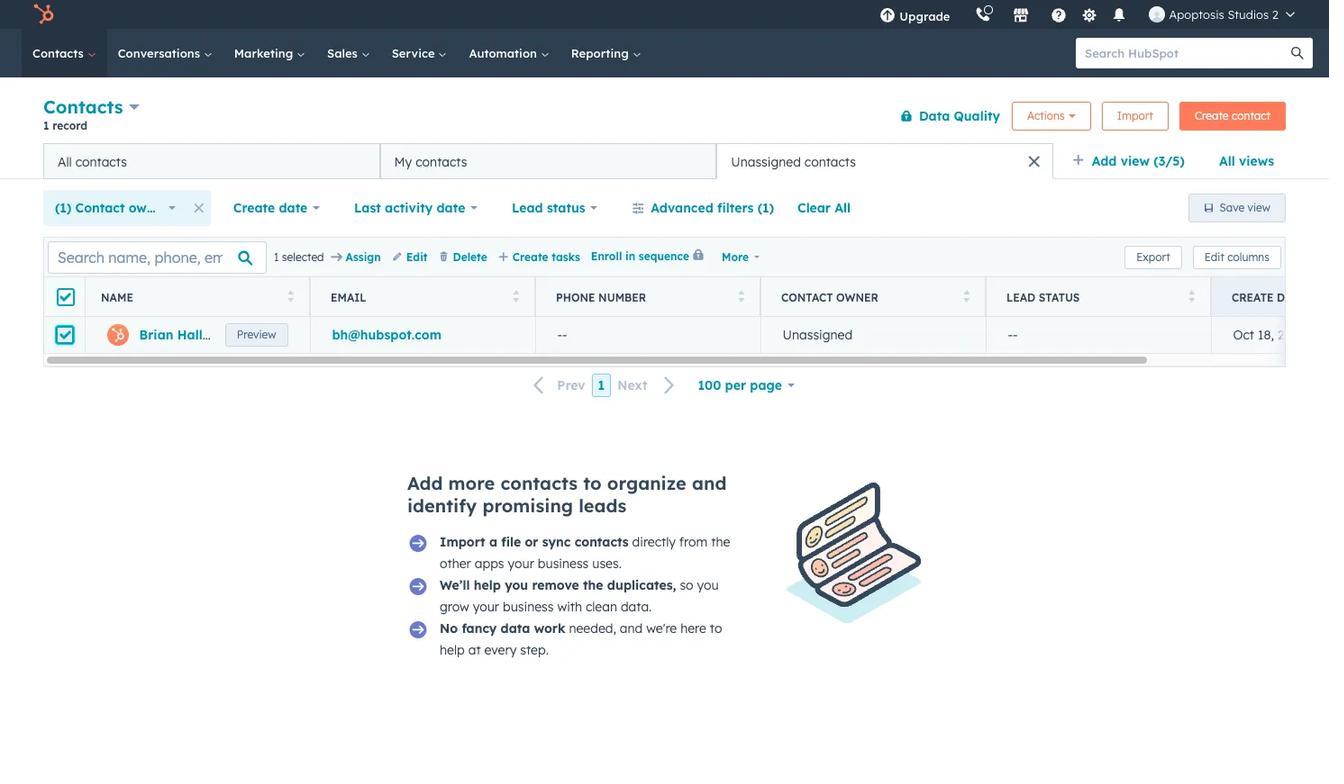 Task type: locate. For each thing, give the bounding box(es) containing it.
1 horizontal spatial -- button
[[986, 317, 1211, 353]]

2 -- from the left
[[1008, 327, 1018, 343]]

5 press to sort. element from the left
[[1189, 290, 1195, 305]]

1 press to sort. element from the left
[[287, 290, 294, 305]]

-- for first -- button
[[558, 327, 567, 343]]

to left 'organize'
[[583, 472, 602, 495]]

create inside 'button'
[[513, 250, 549, 264]]

1 (1) from the left
[[55, 200, 71, 216]]

unassigned down contact owner
[[783, 327, 853, 343]]

contacts button
[[43, 94, 140, 120]]

contacts inside my contacts button
[[416, 154, 467, 170]]

1 vertical spatial 1
[[274, 250, 279, 264]]

import
[[1117, 109, 1154, 122], [440, 535, 486, 551]]

settings image
[[1082, 8, 1098, 24]]

you right so
[[697, 578, 719, 594]]

marketplaces button
[[1003, 0, 1041, 29]]

remove
[[532, 578, 579, 594]]

view right save at the right top
[[1248, 201, 1271, 215]]

create date (edt
[[1232, 291, 1330, 304]]

2 - from the left
[[562, 327, 567, 343]]

1 inside contacts banner
[[43, 119, 49, 133]]

0 vertical spatial add
[[1092, 153, 1117, 169]]

1 horizontal spatial you
[[697, 578, 719, 594]]

we're
[[646, 621, 677, 637]]

press to sort. image down the create tasks 'button'
[[512, 290, 519, 302]]

2 horizontal spatial 1
[[598, 378, 605, 394]]

100 per page
[[698, 378, 782, 394]]

business up data
[[503, 599, 554, 616]]

needed,
[[569, 621, 617, 637]]

1 horizontal spatial import
[[1117, 109, 1154, 122]]

business inside directly from the other apps your business uses.
[[538, 556, 589, 572]]

0 horizontal spatial help
[[440, 643, 465, 659]]

status
[[547, 200, 586, 216]]

3 - from the left
[[1008, 327, 1013, 343]]

your down file
[[508, 556, 534, 572]]

all down 1 record
[[58, 154, 72, 170]]

1 date from the left
[[279, 200, 308, 216]]

date up 1 selected
[[279, 200, 308, 216]]

edit left delete button at left
[[406, 250, 428, 264]]

0 horizontal spatial all
[[58, 154, 72, 170]]

create left contact
[[1195, 109, 1229, 122]]

upgrade
[[900, 9, 950, 23]]

1 left selected
[[274, 250, 279, 264]]

create
[[1195, 109, 1229, 122], [233, 200, 275, 216], [513, 250, 549, 264], [1232, 291, 1274, 304]]

2 horizontal spatial all
[[1220, 153, 1236, 169]]

press to sort. element down 1 selected
[[287, 290, 294, 305]]

add inside the 'add more contacts to organize and identify promising leads'
[[407, 472, 443, 495]]

press to sort. element left lead status
[[963, 290, 970, 305]]

add for add view (3/5)
[[1092, 153, 1117, 169]]

0 vertical spatial and
[[692, 472, 727, 495]]

contacts up 'import a file or sync contacts'
[[501, 472, 578, 495]]

1 vertical spatial view
[[1248, 201, 1271, 215]]

owner up the unassigned button
[[837, 291, 879, 304]]

1 horizontal spatial view
[[1248, 201, 1271, 215]]

1 - from the left
[[558, 327, 563, 343]]

date right activity
[[437, 200, 465, 216]]

contact down all contacts
[[75, 200, 125, 216]]

add
[[1092, 153, 1117, 169], [407, 472, 443, 495]]

create left 'tasks'
[[513, 250, 549, 264]]

1 left "record"
[[43, 119, 49, 133]]

preview
[[237, 328, 276, 342]]

no
[[440, 621, 458, 637]]

unassigned inside button
[[783, 327, 853, 343]]

contacts inside unassigned contacts button
[[805, 154, 856, 170]]

0 vertical spatial import
[[1117, 109, 1154, 122]]

0 horizontal spatial view
[[1121, 153, 1150, 169]]

0 vertical spatial contact
[[75, 200, 125, 216]]

(1) down all contacts
[[55, 200, 71, 216]]

contacts right my
[[416, 154, 467, 170]]

the inside directly from the other apps your business uses.
[[711, 535, 730, 551]]

1 vertical spatial and
[[620, 621, 643, 637]]

you
[[505, 578, 528, 594], [697, 578, 719, 594]]

1 horizontal spatial --
[[1008, 327, 1018, 343]]

1 inside button
[[598, 378, 605, 394]]

to right here
[[710, 621, 722, 637]]

0 vertical spatial lead
[[512, 200, 543, 216]]

lead status
[[1007, 291, 1080, 304]]

1 vertical spatial contact
[[782, 291, 833, 304]]

1 horizontal spatial lead
[[1007, 291, 1036, 304]]

1 vertical spatial to
[[710, 621, 722, 637]]

create contact button
[[1180, 101, 1286, 130]]

-- down 'phone'
[[558, 327, 567, 343]]

1 horizontal spatial date
[[437, 200, 465, 216]]

2 horizontal spatial press to sort. image
[[963, 290, 970, 302]]

view left the (3/5)
[[1121, 153, 1150, 169]]

0 vertical spatial unassigned
[[731, 154, 801, 170]]

help down the no
[[440, 643, 465, 659]]

unassigned
[[731, 154, 801, 170], [783, 327, 853, 343]]

help down apps
[[474, 578, 501, 594]]

2
[[1273, 7, 1279, 22]]

2 edit from the left
[[1205, 250, 1225, 264]]

-- button down number
[[535, 317, 761, 353]]

unassigned up filters
[[731, 154, 801, 170]]

brian
[[139, 327, 173, 343]]

we'll
[[440, 578, 470, 594]]

1 you from the left
[[505, 578, 528, 594]]

export
[[1137, 250, 1171, 264]]

0 vertical spatial view
[[1121, 153, 1150, 169]]

press to sort. image down 1 selected
[[287, 290, 294, 302]]

import inside button
[[1117, 109, 1154, 122]]

the right from
[[711, 535, 730, 551]]

contact up the unassigned button
[[782, 291, 833, 304]]

0 vertical spatial help
[[474, 578, 501, 594]]

0 horizontal spatial the
[[583, 578, 603, 594]]

here
[[681, 621, 707, 637]]

1 horizontal spatial and
[[692, 472, 727, 495]]

create down all contacts button
[[233, 200, 275, 216]]

0 horizontal spatial date
[[279, 200, 308, 216]]

1 vertical spatial your
[[473, 599, 499, 616]]

2 press to sort. image from the left
[[1189, 290, 1195, 302]]

1 horizontal spatial the
[[711, 535, 730, 551]]

add inside popup button
[[1092, 153, 1117, 169]]

-- button
[[535, 317, 761, 353], [986, 317, 1211, 353]]

phone
[[556, 291, 595, 304]]

help inside needed, and we're here to help at every step.
[[440, 643, 465, 659]]

press to sort. element down edit columns "button"
[[1189, 290, 1195, 305]]

1 edit from the left
[[406, 250, 428, 264]]

(1) right filters
[[758, 200, 774, 216]]

1 horizontal spatial press to sort. image
[[1189, 290, 1195, 302]]

and down data.
[[620, 621, 643, 637]]

0 horizontal spatial --
[[558, 327, 567, 343]]

create inside popup button
[[233, 200, 275, 216]]

data.
[[621, 599, 652, 616]]

contacts up "record"
[[43, 96, 123, 118]]

phone number
[[556, 291, 646, 304]]

1 horizontal spatial to
[[710, 621, 722, 637]]

owner
[[129, 200, 168, 216], [837, 291, 879, 304]]

edit for edit
[[406, 250, 428, 264]]

import for import a file or sync contacts
[[440, 535, 486, 551]]

contacts
[[75, 154, 127, 170], [416, 154, 467, 170], [805, 154, 856, 170], [501, 472, 578, 495], [575, 535, 629, 551]]

or
[[525, 535, 539, 551]]

last
[[354, 200, 381, 216]]

(1)
[[55, 200, 71, 216], [758, 200, 774, 216]]

2 -- button from the left
[[986, 317, 1211, 353]]

menu item
[[963, 0, 967, 29]]

create for create contact
[[1195, 109, 1229, 122]]

press to sort. image left lead status
[[963, 290, 970, 302]]

contacts up (1) contact owner
[[75, 154, 127, 170]]

prev button
[[523, 374, 592, 398]]

0 horizontal spatial press to sort. image
[[738, 290, 745, 302]]

1 press to sort. image from the left
[[287, 290, 294, 302]]

my contacts button
[[380, 143, 717, 179]]

press to sort. element
[[287, 290, 294, 305], [512, 290, 519, 305], [738, 290, 745, 305], [963, 290, 970, 305], [1189, 290, 1195, 305]]

notifications image
[[1112, 8, 1128, 24]]

2 date from the left
[[437, 200, 465, 216]]

0 horizontal spatial (1)
[[55, 200, 71, 216]]

import a file or sync contacts
[[440, 535, 629, 551]]

0 horizontal spatial edit
[[406, 250, 428, 264]]

enroll in sequence
[[591, 250, 690, 264]]

record
[[52, 119, 88, 133]]

reporting
[[571, 46, 632, 60]]

0 vertical spatial the
[[711, 535, 730, 551]]

contacts down hubspot link
[[32, 46, 87, 60]]

press to sort. image
[[287, 290, 294, 302], [512, 290, 519, 302], [963, 290, 970, 302]]

all left views
[[1220, 153, 1236, 169]]

press to sort. image down edit columns "button"
[[1189, 290, 1195, 302]]

1 horizontal spatial owner
[[837, 291, 879, 304]]

1
[[43, 119, 49, 133], [274, 250, 279, 264], [598, 378, 605, 394]]

settings link
[[1078, 5, 1101, 24]]

1 horizontal spatial (1)
[[758, 200, 774, 216]]

1 vertical spatial add
[[407, 472, 443, 495]]

contacts inside the 'add more contacts to organize and identify promising leads'
[[501, 472, 578, 495]]

0 horizontal spatial and
[[620, 621, 643, 637]]

2 press to sort. element from the left
[[512, 290, 519, 305]]

1 vertical spatial business
[[503, 599, 554, 616]]

view inside popup button
[[1121, 153, 1150, 169]]

1 vertical spatial help
[[440, 643, 465, 659]]

lead for lead status
[[512, 200, 543, 216]]

save view
[[1220, 201, 1271, 215]]

1 vertical spatial unassigned
[[783, 327, 853, 343]]

lead status
[[512, 200, 586, 216]]

3 press to sort. element from the left
[[738, 290, 745, 305]]

contacts up uses.
[[575, 535, 629, 551]]

quality
[[954, 108, 1001, 124]]

contacts
[[32, 46, 87, 60], [43, 96, 123, 118]]

press to sort. image for email
[[512, 290, 519, 302]]

actions button
[[1012, 101, 1091, 130]]

lead for lead status
[[1007, 291, 1036, 304]]

1 press to sort. image from the left
[[738, 290, 745, 302]]

pagination navigation
[[523, 374, 686, 398]]

import up add view (3/5) popup button
[[1117, 109, 1154, 122]]

advanced filters (1) button
[[620, 190, 786, 226]]

import button
[[1102, 101, 1169, 130]]

0 horizontal spatial add
[[407, 472, 443, 495]]

fancy
[[462, 621, 497, 637]]

all views
[[1220, 153, 1275, 169]]

your up fancy
[[473, 599, 499, 616]]

press to sort. image
[[738, 290, 745, 302], [1189, 290, 1195, 302]]

press to sort. element down more popup button
[[738, 290, 745, 305]]

bh@hubspot.com button
[[310, 317, 535, 353]]

at
[[468, 643, 481, 659]]

the up clean
[[583, 578, 603, 594]]

activity
[[385, 200, 433, 216]]

lead inside popup button
[[512, 200, 543, 216]]

work
[[534, 621, 566, 637]]

1 -- from the left
[[558, 327, 567, 343]]

1 vertical spatial contacts
[[43, 96, 123, 118]]

page
[[750, 378, 782, 394]]

100 per page button
[[686, 368, 807, 404]]

all right clear
[[835, 200, 851, 216]]

create inside button
[[1195, 109, 1229, 122]]

create date
[[233, 200, 308, 216]]

grow
[[440, 599, 469, 616]]

2 press to sort. image from the left
[[512, 290, 519, 302]]

clear all button
[[786, 190, 863, 226]]

1 vertical spatial lead
[[1007, 291, 1036, 304]]

brian halligan (sample contact) link
[[139, 327, 345, 343]]

0 horizontal spatial contact
[[75, 200, 125, 216]]

0 horizontal spatial lead
[[512, 200, 543, 216]]

0 horizontal spatial to
[[583, 472, 602, 495]]

menu
[[867, 0, 1308, 29]]

1 vertical spatial import
[[440, 535, 486, 551]]

-- button down status
[[986, 317, 1211, 353]]

date
[[279, 200, 308, 216], [437, 200, 465, 216]]

1 horizontal spatial edit
[[1205, 250, 1225, 264]]

0 vertical spatial owner
[[129, 200, 168, 216]]

view inside button
[[1248, 201, 1271, 215]]

business inside "so you grow your business with clean data."
[[503, 599, 554, 616]]

press to sort. image down more popup button
[[738, 290, 745, 302]]

other
[[440, 556, 471, 572]]

advanced
[[651, 200, 714, 216]]

2 vertical spatial 1
[[598, 378, 605, 394]]

2 (1) from the left
[[758, 200, 774, 216]]

unassigned inside button
[[731, 154, 801, 170]]

1 horizontal spatial press to sort. image
[[512, 290, 519, 302]]

selected
[[282, 250, 324, 264]]

2023
[[1278, 327, 1306, 343]]

marketing link
[[223, 29, 316, 78]]

all contacts
[[58, 154, 127, 170]]

create left the "date"
[[1232, 291, 1274, 304]]

add for add more contacts to organize and identify promising leads
[[407, 472, 443, 495]]

your
[[508, 556, 534, 572], [473, 599, 499, 616]]

press to sort. element down the create tasks 'button'
[[512, 290, 519, 305]]

your inside "so you grow your business with clean data."
[[473, 599, 499, 616]]

0 horizontal spatial your
[[473, 599, 499, 616]]

1 horizontal spatial add
[[1092, 153, 1117, 169]]

0 vertical spatial business
[[538, 556, 589, 572]]

and up from
[[692, 472, 727, 495]]

-- down lead status
[[1008, 327, 1018, 343]]

0 horizontal spatial -- button
[[535, 317, 761, 353]]

1 horizontal spatial 1
[[274, 250, 279, 264]]

add down the import button
[[1092, 153, 1117, 169]]

business up we'll help you remove the duplicates, in the bottom of the page
[[538, 556, 589, 572]]

1 vertical spatial owner
[[837, 291, 879, 304]]

0 horizontal spatial owner
[[129, 200, 168, 216]]

3 press to sort. image from the left
[[963, 290, 970, 302]]

0 vertical spatial to
[[583, 472, 602, 495]]

1 right prev
[[598, 378, 605, 394]]

import up other
[[440, 535, 486, 551]]

unassigned for unassigned
[[783, 327, 853, 343]]

actions
[[1028, 109, 1065, 122]]

filters
[[718, 200, 754, 216]]

assign button
[[331, 249, 381, 265]]

edit left columns
[[1205, 250, 1225, 264]]

0 horizontal spatial import
[[440, 535, 486, 551]]

1 horizontal spatial your
[[508, 556, 534, 572]]

contacts inside all contacts button
[[75, 154, 127, 170]]

so
[[680, 578, 694, 594]]

0 horizontal spatial you
[[505, 578, 528, 594]]

help
[[474, 578, 501, 594], [440, 643, 465, 659]]

0 horizontal spatial press to sort. image
[[287, 290, 294, 302]]

owner up search name, phone, email addresses, or company search field
[[129, 200, 168, 216]]

contact)
[[291, 327, 345, 343]]

notifications button
[[1105, 0, 1135, 29]]

identify
[[407, 495, 477, 517]]

0 vertical spatial your
[[508, 556, 534, 572]]

contacts up clear all
[[805, 154, 856, 170]]

calling icon button
[[969, 3, 999, 26]]

2 you from the left
[[697, 578, 719, 594]]

search button
[[1283, 38, 1313, 69]]

you left remove
[[505, 578, 528, 594]]

1 for 1
[[598, 378, 605, 394]]

hubspot link
[[22, 4, 68, 25]]

4 press to sort. element from the left
[[963, 290, 970, 305]]

contacts for all contacts
[[75, 154, 127, 170]]

status
[[1039, 291, 1080, 304]]

0 horizontal spatial 1
[[43, 119, 49, 133]]

0 vertical spatial 1
[[43, 119, 49, 133]]

add left more
[[407, 472, 443, 495]]

your inside directly from the other apps your business uses.
[[508, 556, 534, 572]]



Task type: describe. For each thing, give the bounding box(es) containing it.
every
[[485, 643, 517, 659]]

data
[[501, 621, 530, 637]]

service
[[392, 46, 438, 60]]

and inside the 'add more contacts to organize and identify promising leads'
[[692, 472, 727, 495]]

apoptosis studios 2 button
[[1139, 0, 1306, 29]]

save
[[1220, 201, 1245, 215]]

1 horizontal spatial contact
[[782, 291, 833, 304]]

from
[[679, 535, 708, 551]]

calling icon image
[[976, 7, 992, 23]]

so you grow your business with clean data.
[[440, 578, 719, 616]]

help button
[[1044, 0, 1075, 29]]

view for add
[[1121, 153, 1150, 169]]

directly
[[632, 535, 676, 551]]

press to sort. image for status
[[1189, 290, 1195, 302]]

automation link
[[458, 29, 560, 78]]

reporting link
[[560, 29, 652, 78]]

date inside popup button
[[279, 200, 308, 216]]

more button
[[722, 247, 759, 267]]

next
[[618, 378, 648, 394]]

press to sort. image for number
[[738, 290, 745, 302]]

export button
[[1125, 246, 1182, 269]]

1 selected
[[274, 250, 324, 264]]

apoptosis
[[1170, 7, 1225, 22]]

help image
[[1051, 8, 1068, 24]]

import for import
[[1117, 109, 1154, 122]]

contacts for unassigned contacts
[[805, 154, 856, 170]]

100
[[698, 378, 721, 394]]

1 -- button from the left
[[535, 317, 761, 353]]

brian halligan (sample contact)
[[139, 327, 345, 343]]

sync
[[542, 535, 571, 551]]

contacts for my contacts
[[416, 154, 467, 170]]

name
[[101, 291, 133, 304]]

press to sort. image for contact owner
[[963, 290, 970, 302]]

you inside "so you grow your business with clean data."
[[697, 578, 719, 594]]

1 record
[[43, 119, 88, 133]]

date inside popup button
[[437, 200, 465, 216]]

add view (3/5)
[[1092, 153, 1185, 169]]

(1) inside '(1) contact owner' popup button
[[55, 200, 71, 216]]

oct 18, 2023
[[1234, 327, 1306, 343]]

edit for edit columns
[[1205, 250, 1225, 264]]

data quality
[[919, 108, 1001, 124]]

last activity date button
[[343, 190, 490, 226]]

1 horizontal spatial all
[[835, 200, 851, 216]]

conversations link
[[107, 29, 223, 78]]

apps
[[475, 556, 504, 572]]

(edt
[[1309, 291, 1330, 304]]

uses.
[[592, 556, 622, 572]]

views
[[1239, 153, 1275, 169]]

bh@hubspot.com link
[[332, 327, 442, 343]]

service link
[[381, 29, 458, 78]]

-- for first -- button from the right
[[1008, 327, 1018, 343]]

studios
[[1228, 7, 1269, 22]]

clean
[[586, 599, 617, 616]]

all for all contacts
[[58, 154, 72, 170]]

1 for 1 record
[[43, 119, 49, 133]]

create for create tasks
[[513, 250, 549, 264]]

contact inside popup button
[[75, 200, 125, 216]]

press to sort. element for email
[[512, 290, 519, 305]]

1 for 1 selected
[[274, 250, 279, 264]]

email
[[331, 291, 367, 304]]

to inside needed, and we're here to help at every step.
[[710, 621, 722, 637]]

assign
[[346, 250, 381, 264]]

preview button
[[225, 324, 288, 347]]

edit button
[[392, 249, 428, 265]]

1 vertical spatial the
[[583, 578, 603, 594]]

18,
[[1258, 327, 1275, 343]]

create tasks
[[513, 250, 580, 264]]

4 - from the left
[[1013, 327, 1018, 343]]

data
[[919, 108, 950, 124]]

(sample
[[235, 327, 287, 343]]

create date button
[[222, 190, 332, 226]]

1 horizontal spatial help
[[474, 578, 501, 594]]

prev
[[557, 378, 586, 394]]

to inside the 'add more contacts to organize and identify promising leads'
[[583, 472, 602, 495]]

press to sort. element for phone number
[[738, 290, 745, 305]]

sequence
[[639, 250, 690, 264]]

contacts inside popup button
[[43, 96, 123, 118]]

upgrade image
[[880, 8, 896, 24]]

(1) contact owner
[[55, 200, 168, 216]]

create for create date (edt
[[1232, 291, 1274, 304]]

hubspot image
[[32, 4, 54, 25]]

(1) inside advanced filters (1) button
[[758, 200, 774, 216]]

and inside needed, and we're here to help at every step.
[[620, 621, 643, 637]]

number
[[599, 291, 646, 304]]

add view (3/5) button
[[1061, 143, 1208, 179]]

file
[[501, 535, 521, 551]]

all views link
[[1208, 143, 1286, 179]]

press to sort. element for lead status
[[1189, 290, 1195, 305]]

Search HubSpot search field
[[1076, 38, 1297, 69]]

create for create date
[[233, 200, 275, 216]]

add more contacts to organize and identify promising leads
[[407, 472, 727, 517]]

all for all views
[[1220, 153, 1236, 169]]

data quality button
[[889, 98, 1002, 134]]

contacts link
[[22, 29, 107, 78]]

with
[[557, 599, 582, 616]]

unassigned button
[[761, 317, 986, 353]]

contact
[[1232, 109, 1271, 122]]

next button
[[611, 374, 686, 398]]

per
[[725, 378, 746, 394]]

all contacts button
[[43, 143, 380, 179]]

unassigned contacts
[[731, 154, 856, 170]]

unassigned for unassigned contacts
[[731, 154, 801, 170]]

edit columns
[[1205, 250, 1270, 264]]

sales link
[[316, 29, 381, 78]]

1 button
[[592, 374, 611, 398]]

contact owner
[[782, 291, 879, 304]]

tasks
[[552, 250, 580, 264]]

marketplaces image
[[1014, 8, 1030, 24]]

view for save
[[1248, 201, 1271, 215]]

tara schultz image
[[1150, 6, 1166, 23]]

press to sort. element for contact owner
[[963, 290, 970, 305]]

0 vertical spatial contacts
[[32, 46, 87, 60]]

save view button
[[1189, 194, 1286, 223]]

owner inside '(1) contact owner' popup button
[[129, 200, 168, 216]]

date
[[1277, 291, 1306, 304]]

menu containing apoptosis studios 2
[[867, 0, 1308, 29]]

Search name, phone, email addresses, or company search field
[[48, 241, 267, 274]]

search image
[[1292, 47, 1304, 59]]

last activity date
[[354, 200, 465, 216]]

my contacts
[[394, 154, 467, 170]]

contacts banner
[[43, 92, 1286, 143]]



Task type: vqa. For each thing, say whether or not it's contained in the screenshot.
Lead to the top
yes



